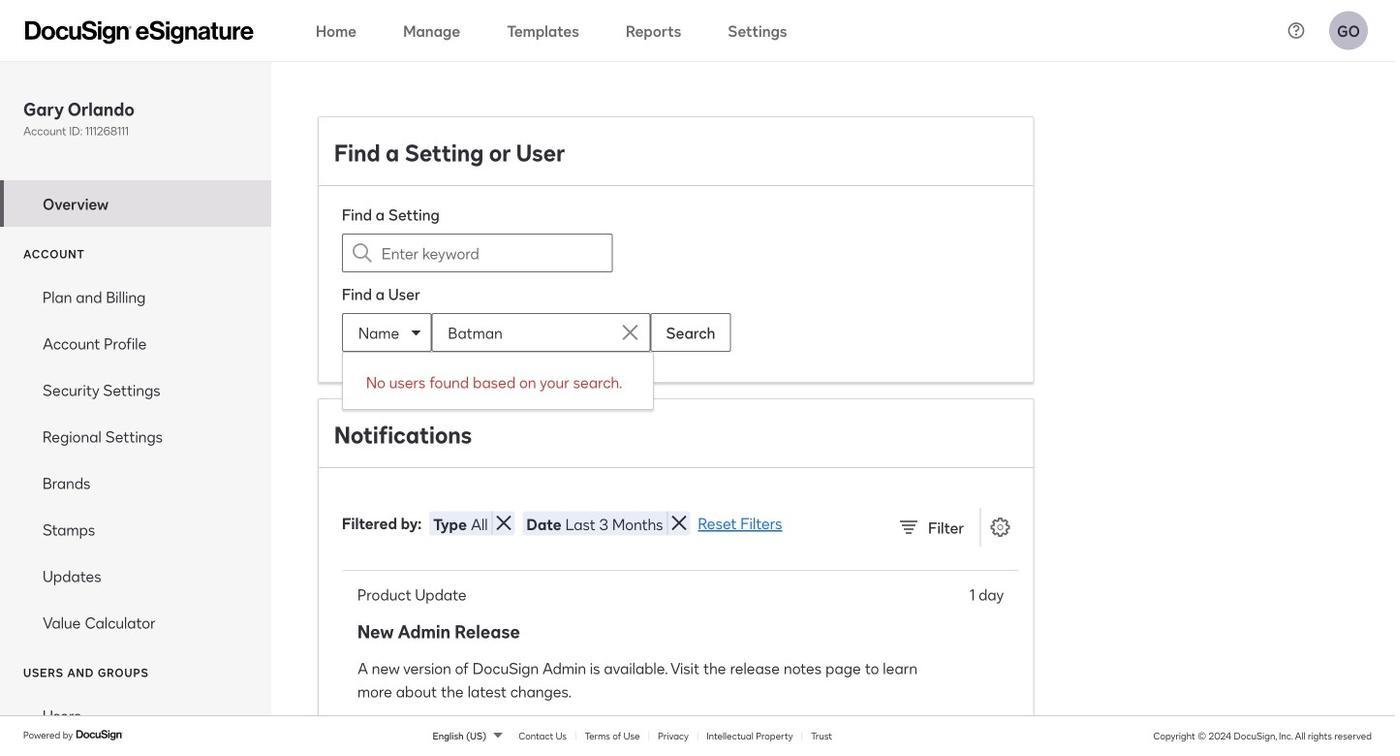Task type: vqa. For each thing, say whether or not it's contained in the screenshot.
Your uploaded profile image in the top of the page
no



Task type: describe. For each thing, give the bounding box(es) containing it.
Enter keyword text field
[[382, 235, 574, 271]]

docusign admin image
[[25, 21, 254, 44]]



Task type: locate. For each thing, give the bounding box(es) containing it.
Enter name text field
[[433, 314, 611, 351]]

account element
[[0, 273, 271, 646]]

docusign image
[[76, 727, 124, 743]]



